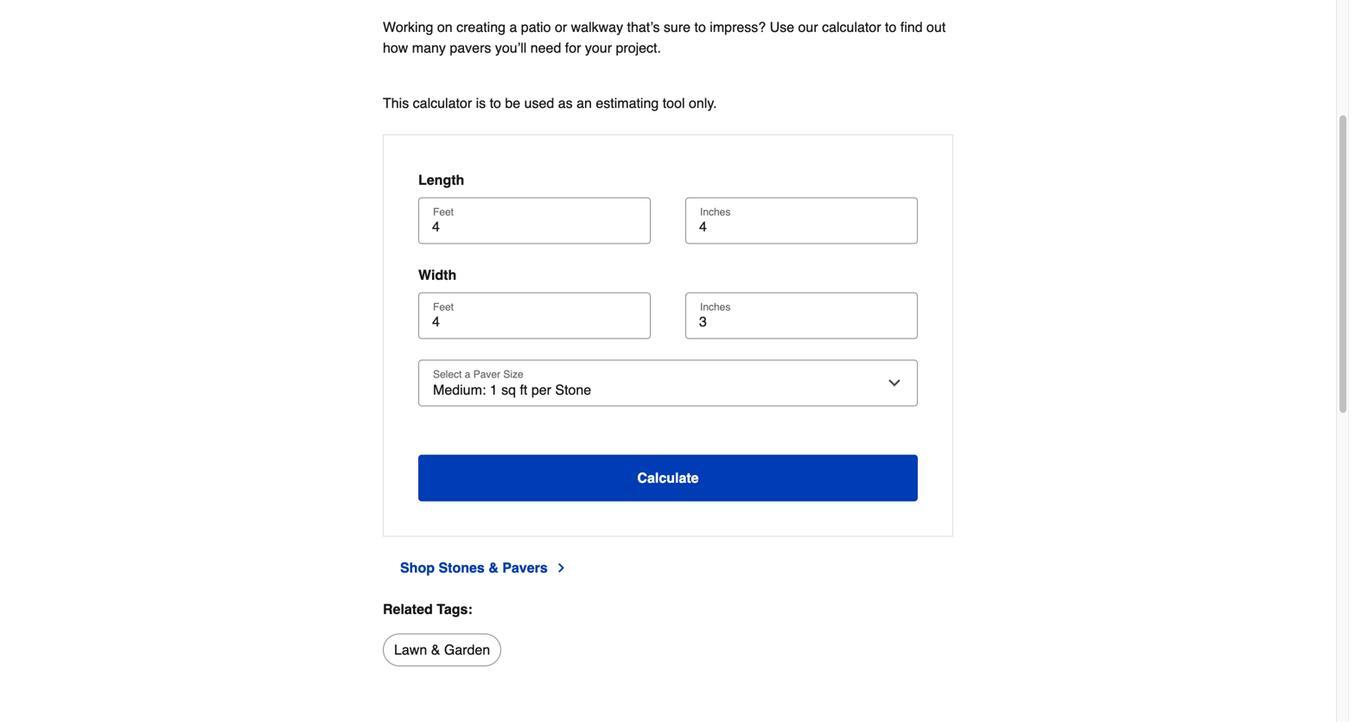 Task type: describe. For each thing, give the bounding box(es) containing it.
shop stones & pavers
[[400, 560, 548, 576]]

0 horizontal spatial &
[[431, 642, 440, 658]]

used
[[524, 95, 554, 111]]

length inches text field
[[692, 218, 911, 236]]

pavers
[[502, 560, 548, 576]]

calculator inside the working on creating a patio or walkway that's sure to impress? use our calculator to find out how many pavers you'll need for your project.
[[822, 19, 881, 35]]

stones
[[439, 560, 485, 576]]

only.
[[689, 95, 717, 111]]

chevron right image
[[555, 561, 569, 575]]

out
[[927, 19, 946, 35]]

lawn
[[394, 642, 427, 658]]

walkway
[[571, 19, 623, 35]]

be
[[505, 95, 521, 111]]

an
[[577, 95, 592, 111]]

creating
[[456, 19, 506, 35]]

that's
[[627, 19, 660, 35]]

as
[[558, 95, 573, 111]]

project.
[[616, 40, 661, 56]]

& inside "link"
[[489, 560, 499, 576]]

calculate button
[[418, 455, 918, 502]]

impress?
[[710, 19, 766, 35]]

this calculator is to be used as an estimating tool only.
[[383, 95, 717, 111]]



Task type: locate. For each thing, give the bounding box(es) containing it.
length feet text field
[[425, 218, 644, 236]]

find
[[901, 19, 923, 35]]

length
[[418, 172, 464, 188]]

use
[[770, 19, 794, 35]]

& right lawn at the left bottom
[[431, 642, 440, 658]]

1 horizontal spatial calculator
[[822, 19, 881, 35]]

calculate
[[637, 470, 699, 486]]

lawn & garden link
[[383, 634, 502, 667]]

0 vertical spatial &
[[489, 560, 499, 576]]

estimating
[[596, 95, 659, 111]]

shop
[[400, 560, 435, 576]]

0 horizontal spatial to
[[490, 95, 501, 111]]

many
[[412, 40, 446, 56]]

0 vertical spatial calculator
[[822, 19, 881, 35]]

& left pavers
[[489, 560, 499, 576]]

on
[[437, 19, 453, 35]]

related
[[383, 602, 433, 618]]

&
[[489, 560, 499, 576], [431, 642, 440, 658]]

1 vertical spatial calculator
[[413, 95, 472, 111]]

2 horizontal spatial to
[[885, 19, 897, 35]]

for
[[565, 40, 581, 56]]

sure
[[664, 19, 691, 35]]

to right 'is'
[[490, 95, 501, 111]]

working on creating a patio or walkway that's sure to impress? use our calculator to find out how many pavers you'll need for your project.
[[383, 19, 950, 56]]

this
[[383, 95, 409, 111]]

calculator left 'is'
[[413, 95, 472, 111]]

to right sure at top
[[695, 19, 706, 35]]

a
[[510, 19, 517, 35]]

tags:
[[437, 602, 473, 618]]

lawn & garden
[[394, 642, 490, 658]]

or
[[555, 19, 567, 35]]

0 horizontal spatial calculator
[[413, 95, 472, 111]]

is
[[476, 95, 486, 111]]

patio
[[521, 19, 551, 35]]

pavers
[[450, 40, 491, 56]]

you'll
[[495, 40, 527, 56]]

to left the find on the right
[[885, 19, 897, 35]]

tool
[[663, 95, 685, 111]]

width inches text field
[[692, 313, 911, 331]]

working
[[383, 19, 433, 35]]

width feet text field
[[425, 313, 644, 331]]

shop stones & pavers link
[[400, 558, 569, 579]]

1 horizontal spatial to
[[695, 19, 706, 35]]

to
[[695, 19, 706, 35], [885, 19, 897, 35], [490, 95, 501, 111]]

our
[[798, 19, 818, 35]]

your
[[585, 40, 612, 56]]

how
[[383, 40, 408, 56]]

width
[[418, 267, 457, 283]]

calculator right our
[[822, 19, 881, 35]]

1 vertical spatial &
[[431, 642, 440, 658]]

related tags:
[[383, 602, 473, 618]]

garden
[[444, 642, 490, 658]]

need
[[531, 40, 561, 56]]

calculator
[[822, 19, 881, 35], [413, 95, 472, 111]]

1 horizontal spatial &
[[489, 560, 499, 576]]



Task type: vqa. For each thing, say whether or not it's contained in the screenshot.
impress?
yes



